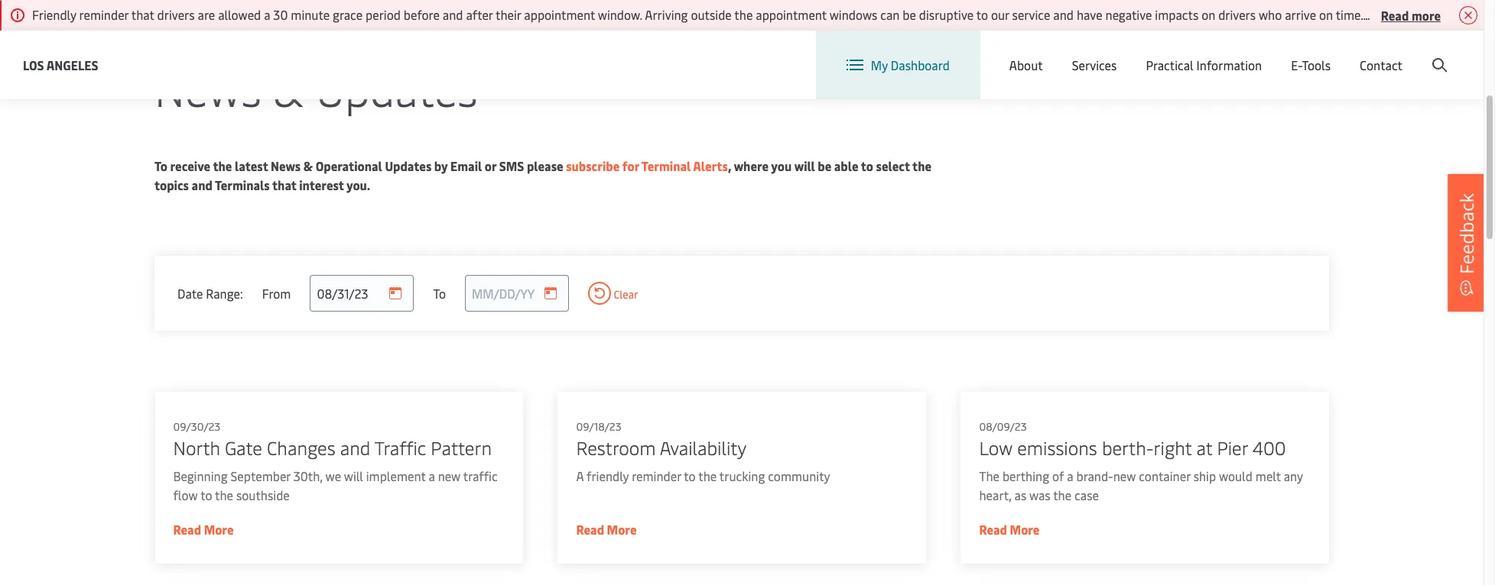 Task type: vqa. For each thing, say whether or not it's contained in the screenshot.
"to" inside 09/30/23 North Gate Changes and Traffic Pattern Beginning September 30th, we will implement a new traffic flow to the southside
yes



Task type: describe. For each thing, give the bounding box(es) containing it.
0 horizontal spatial reminder
[[79, 6, 129, 23]]

september
[[230, 468, 290, 485]]

are
[[198, 6, 215, 23]]

0 vertical spatial be
[[903, 6, 916, 23]]

read for north gate changes and traffic pattern
[[173, 522, 201, 538]]

berth-
[[1102, 436, 1153, 460]]

the up terminals
[[213, 158, 232, 174]]

our
[[991, 6, 1009, 23]]

melt
[[1255, 468, 1281, 485]]

that inside , where you will be able to select the topics and terminals that interest you.
[[272, 177, 297, 194]]

read more for restroom
[[576, 522, 636, 538]]

2 arrive from the left
[[1433, 6, 1465, 23]]

email
[[450, 158, 482, 174]]

practical information button
[[1146, 31, 1262, 99]]

date range:
[[177, 285, 243, 302]]

read for restroom availability
[[576, 522, 604, 538]]

08/09/23 low emissions berth-right at pier 400 the berthing of a brand-new container ship would melt any heart, as was the case
[[979, 420, 1303, 504]]

los for los angeles > news & updates
[[155, 10, 171, 24]]

menu
[[1227, 45, 1259, 62]]

new inside 09/30/23 north gate changes and traffic pattern beginning september 30th, we will implement a new traffic flow to the southside
[[438, 468, 460, 485]]

article listing 2 image
[[0, 0, 1484, 3]]

,
[[728, 158, 731, 174]]

of
[[1052, 468, 1064, 485]]

topics
[[155, 177, 189, 194]]

1 on from the left
[[1202, 6, 1216, 23]]

please
[[527, 158, 563, 174]]

information
[[1197, 57, 1262, 73]]

latest
[[235, 158, 268, 174]]

read inside button
[[1381, 7, 1409, 23]]

from
[[262, 285, 291, 302]]

impacts
[[1155, 6, 1199, 23]]

feedback
[[1454, 193, 1479, 275]]

/
[[1364, 45, 1369, 62]]

heart,
[[979, 487, 1011, 504]]

right
[[1153, 436, 1192, 460]]

1 arrive from the left
[[1285, 6, 1316, 23]]

the
[[979, 468, 999, 485]]

0 vertical spatial updates
[[265, 10, 305, 24]]

where
[[734, 158, 769, 174]]

time.
[[1336, 6, 1363, 23]]

gate
[[224, 436, 262, 460]]

the inside , where you will be able to select the topics and terminals that interest you.
[[912, 158, 932, 174]]

1 vertical spatial &
[[273, 58, 305, 119]]

case
[[1074, 487, 1099, 504]]

30th,
[[293, 468, 322, 485]]

friendly
[[32, 6, 76, 23]]

global menu button
[[1155, 30, 1274, 76]]

switch location
[[1053, 44, 1140, 61]]

emissions
[[1017, 436, 1097, 460]]

create
[[1372, 45, 1407, 62]]

a
[[576, 468, 583, 485]]

container
[[1139, 468, 1190, 485]]

to inside , where you will be able to select the topics and terminals that interest you.
[[861, 158, 873, 174]]

1 drivers from the left
[[157, 6, 195, 23]]

about button
[[1009, 31, 1043, 99]]

changes
[[266, 436, 335, 460]]

0 vertical spatial &
[[255, 10, 263, 24]]

grace
[[333, 6, 363, 23]]

receive
[[170, 158, 210, 174]]

and inside 09/30/23 north gate changes and traffic pattern beginning september 30th, we will implement a new traffic flow to the southside
[[340, 436, 370, 460]]

the down article listing 2 image at the top of page
[[735, 6, 753, 23]]

08/09/23
[[979, 420, 1027, 434]]

southside
[[236, 487, 289, 504]]

and inside , where you will be able to select the topics and terminals that interest you.
[[192, 177, 212, 194]]

will inside 09/30/23 north gate changes and traffic pattern beginning september 30th, we will implement a new traffic flow to the southside
[[344, 468, 363, 485]]

date
[[177, 285, 203, 302]]

location
[[1093, 44, 1140, 61]]

who
[[1259, 6, 1282, 23]]

the inside 09/18/23 restroom availability a friendly reminder to the trucking community
[[698, 468, 716, 485]]

the inside 09/30/23 north gate changes and traffic pattern beginning september 30th, we will implement a new traffic flow to the southside
[[215, 487, 233, 504]]

was
[[1029, 487, 1050, 504]]

login
[[1331, 45, 1361, 62]]

pattern
[[431, 436, 491, 460]]

allowed
[[218, 6, 261, 23]]

would
[[1219, 468, 1252, 485]]

1 horizontal spatial los angeles link
[[155, 10, 211, 24]]

by
[[434, 158, 448, 174]]

login / create account
[[1331, 45, 1455, 62]]

a inside 08/09/23 low emissions berth-right at pier 400 the berthing of a brand-new container ship would melt any heart, as was the case
[[1067, 468, 1073, 485]]

will inside , where you will be able to select the topics and terminals that interest you.
[[794, 158, 815, 174]]

more for restroom
[[607, 522, 636, 538]]

practical information
[[1146, 57, 1262, 73]]

1 appointment from the left
[[524, 6, 595, 23]]

2 vertical spatial updates
[[385, 158, 432, 174]]

about
[[1009, 57, 1043, 73]]

for
[[622, 158, 639, 174]]

disruptive
[[919, 6, 974, 23]]

read more for low
[[979, 522, 1039, 538]]

1 vertical spatial updates
[[316, 58, 478, 119]]

read more for north
[[173, 522, 233, 538]]

news & updates
[[155, 58, 478, 119]]

To text field
[[465, 275, 569, 312]]

login / create account link
[[1303, 31, 1455, 76]]

clear button
[[588, 282, 638, 305]]

to for to receive the latest news & operational updates by email or sms please subscribe for terminal alerts
[[155, 158, 167, 174]]

subscribe
[[566, 158, 620, 174]]

sms
[[499, 158, 524, 174]]

implement
[[366, 468, 425, 485]]



Task type: locate. For each thing, give the bounding box(es) containing it.
From text field
[[310, 275, 414, 312]]

0 horizontal spatial on
[[1202, 6, 1216, 23]]

on right impacts
[[1202, 6, 1216, 23]]

read for low emissions berth-right at pier 400
[[979, 522, 1007, 538]]

the down availability
[[698, 468, 716, 485]]

& left 30
[[255, 10, 263, 24]]

new down pattern
[[438, 468, 460, 485]]

1 vertical spatial be
[[818, 158, 832, 174]]

& up interest
[[303, 158, 313, 174]]

3 read more from the left
[[979, 522, 1039, 538]]

appointment down article listing 2 image at the top of page
[[756, 6, 827, 23]]

1 horizontal spatial be
[[903, 6, 916, 23]]

>
[[218, 10, 223, 24]]

2 appointment from the left
[[756, 6, 827, 23]]

a right 'implement'
[[428, 468, 435, 485]]

1 vertical spatial los
[[23, 56, 44, 73]]

more down friendly
[[607, 522, 636, 538]]

read down a
[[576, 522, 604, 538]]

the inside 08/09/23 low emissions berth-right at pier 400 the berthing of a brand-new container ship would melt any heart, as was the case
[[1053, 487, 1071, 504]]

1 horizontal spatial angeles
[[173, 10, 211, 24]]

1 horizontal spatial will
[[794, 158, 815, 174]]

and down receive
[[192, 177, 212, 194]]

1 vertical spatial los angeles link
[[23, 55, 98, 75]]

appointment right their
[[524, 6, 595, 23]]

1 vertical spatial reminder
[[632, 468, 681, 485]]

0 horizontal spatial appointment
[[524, 6, 595, 23]]

have
[[1077, 6, 1103, 23]]

read left more on the top of page
[[1381, 7, 1409, 23]]

and left 'have'
[[1053, 6, 1074, 23]]

read down flow
[[173, 522, 201, 538]]

a right of
[[1067, 468, 1073, 485]]

0 horizontal spatial arrive
[[1285, 6, 1316, 23]]

news right > in the left top of the page
[[226, 10, 252, 24]]

2 vertical spatial &
[[303, 158, 313, 174]]

any
[[1284, 468, 1303, 485]]

or
[[485, 158, 496, 174]]

global
[[1189, 45, 1224, 62]]

availability
[[659, 436, 746, 460]]

0 horizontal spatial a
[[264, 6, 270, 23]]

a left 30
[[264, 6, 270, 23]]

los left are
[[155, 10, 171, 24]]

brand-
[[1076, 468, 1113, 485]]

able
[[834, 158, 859, 174]]

0 horizontal spatial will
[[344, 468, 363, 485]]

range:
[[206, 285, 243, 302]]

the down of
[[1053, 487, 1071, 504]]

trucking
[[719, 468, 765, 485]]

1 more from the left
[[204, 522, 233, 538]]

to inside 09/18/23 restroom availability a friendly reminder to the trucking community
[[684, 468, 695, 485]]

reminder inside 09/18/23 restroom availability a friendly reminder to the trucking community
[[632, 468, 681, 485]]

on
[[1202, 6, 1216, 23], [1319, 6, 1333, 23]]

2 horizontal spatial more
[[1010, 522, 1039, 538]]

0 vertical spatial reminder
[[79, 6, 129, 23]]

to receive the latest news & operational updates by email or sms please subscribe for terminal alerts
[[155, 158, 728, 174]]

reminder
[[79, 6, 129, 23], [632, 468, 681, 485]]

before
[[404, 6, 440, 23]]

1 horizontal spatial arrive
[[1433, 6, 1465, 23]]

0 horizontal spatial new
[[438, 468, 460, 485]]

and up we
[[340, 436, 370, 460]]

negative
[[1106, 6, 1152, 23]]

read down heart,
[[979, 522, 1007, 538]]

los for los angeles
[[23, 56, 44, 73]]

los angeles link down friendly
[[23, 55, 98, 75]]

updates right allowed
[[265, 10, 305, 24]]

1 horizontal spatial a
[[428, 468, 435, 485]]

the down beginning
[[215, 487, 233, 504]]

09/18/23 restroom availability a friendly reminder to the trucking community
[[576, 420, 830, 485]]

restroom
[[576, 436, 655, 460]]

arrive right "who" at the right
[[1285, 6, 1316, 23]]

1 horizontal spatial more
[[607, 522, 636, 538]]

0 horizontal spatial los
[[23, 56, 44, 73]]

1 vertical spatial news
[[155, 58, 261, 119]]

1 horizontal spatial appointment
[[756, 6, 827, 23]]

community
[[768, 468, 830, 485]]

to down availability
[[684, 468, 695, 485]]

traffic
[[463, 468, 497, 485]]

and left after on the left top of page
[[443, 6, 463, 23]]

los
[[155, 10, 171, 24], [23, 56, 44, 73]]

09/18/23
[[576, 420, 621, 434]]

2 horizontal spatial that
[[1408, 6, 1430, 23]]

drivers left are
[[157, 6, 195, 23]]

that left interest
[[272, 177, 297, 194]]

operational
[[316, 158, 382, 174]]

be inside , where you will be able to select the topics and terminals that interest you.
[[818, 158, 832, 174]]

account
[[1410, 45, 1455, 62]]

0 vertical spatial los angeles link
[[155, 10, 211, 24]]

0 horizontal spatial be
[[818, 158, 832, 174]]

angeles down friendly
[[46, 56, 98, 73]]

outsid
[[1468, 6, 1495, 23]]

news
[[226, 10, 252, 24], [155, 58, 261, 119], [271, 158, 301, 174]]

los angeles link left > in the left top of the page
[[155, 10, 211, 24]]

0 horizontal spatial more
[[204, 522, 233, 538]]

2 horizontal spatial a
[[1067, 468, 1073, 485]]

los down friendly
[[23, 56, 44, 73]]

1 horizontal spatial new
[[1113, 468, 1136, 485]]

angeles for los angeles
[[46, 56, 98, 73]]

news right latest
[[271, 158, 301, 174]]

0 horizontal spatial los angeles link
[[23, 55, 98, 75]]

read more
[[1381, 7, 1441, 23]]

angeles left > in the left top of the page
[[173, 10, 211, 24]]

be right can
[[903, 6, 916, 23]]

will
[[794, 158, 815, 174], [344, 468, 363, 485]]

global menu
[[1189, 45, 1259, 62]]

you
[[771, 158, 792, 174]]

that
[[131, 6, 154, 23], [1408, 6, 1430, 23], [272, 177, 297, 194]]

read more button
[[1381, 5, 1441, 24]]

that left are
[[131, 6, 154, 23]]

to right the able
[[861, 158, 873, 174]]

windows
[[830, 6, 878, 23]]

flow
[[173, 487, 197, 504]]

berthing
[[1002, 468, 1049, 485]]

to down beginning
[[200, 487, 212, 504]]

1 horizontal spatial los
[[155, 10, 171, 24]]

to
[[155, 158, 167, 174], [433, 285, 446, 302]]

1 vertical spatial angeles
[[46, 56, 98, 73]]

0 horizontal spatial that
[[131, 6, 154, 23]]

practical
[[1146, 57, 1194, 73]]

outside
[[691, 6, 732, 23]]

new
[[438, 468, 460, 485], [1113, 468, 1136, 485]]

0 horizontal spatial angeles
[[46, 56, 98, 73]]

will right we
[[344, 468, 363, 485]]

30
[[273, 6, 288, 23]]

updates down period
[[316, 58, 478, 119]]

ship
[[1193, 468, 1216, 485]]

service
[[1012, 6, 1050, 23]]

switch
[[1053, 44, 1090, 61]]

new down berth-
[[1113, 468, 1136, 485]]

on left the time.
[[1319, 6, 1333, 23]]

1 new from the left
[[438, 468, 460, 485]]

1 vertical spatial will
[[344, 468, 363, 485]]

new inside 08/09/23 low emissions berth-right at pier 400 the berthing of a brand-new container ship would melt any heart, as was the case
[[1113, 468, 1136, 485]]

0 vertical spatial will
[[794, 158, 815, 174]]

& down 30
[[273, 58, 305, 119]]

window.
[[598, 6, 642, 23]]

to
[[977, 6, 988, 23], [861, 158, 873, 174], [684, 468, 695, 485], [200, 487, 212, 504]]

2 more from the left
[[607, 522, 636, 538]]

1 vertical spatial to
[[433, 285, 446, 302]]

dashboard
[[891, 57, 950, 73]]

0 vertical spatial angeles
[[173, 10, 211, 24]]

updates left by
[[385, 158, 432, 174]]

their
[[496, 6, 521, 23]]

0 vertical spatial news
[[226, 10, 252, 24]]

1 horizontal spatial drivers
[[1219, 6, 1256, 23]]

will right you
[[794, 158, 815, 174]]

0 horizontal spatial read more
[[173, 522, 233, 538]]

after
[[466, 6, 493, 23]]

read
[[1381, 7, 1409, 23], [173, 522, 201, 538], [576, 522, 604, 538], [979, 522, 1007, 538]]

read more
[[173, 522, 233, 538], [576, 522, 636, 538], [979, 522, 1039, 538]]

at
[[1196, 436, 1212, 460]]

0 horizontal spatial drivers
[[157, 6, 195, 23]]

angeles for los angeles > news & updates
[[173, 10, 211, 24]]

2 horizontal spatial read more
[[979, 522, 1039, 538]]

los angeles link
[[155, 10, 211, 24], [23, 55, 98, 75]]

switch location button
[[1029, 44, 1140, 61]]

to for to
[[433, 285, 446, 302]]

terminals
[[215, 177, 270, 194]]

a
[[264, 6, 270, 23], [428, 468, 435, 485], [1067, 468, 1073, 485]]

2 drivers from the left
[[1219, 6, 1256, 23]]

you.
[[346, 177, 370, 194]]

a inside 09/30/23 north gate changes and traffic pattern beginning september 30th, we will implement a new traffic flow to the southside
[[428, 468, 435, 485]]

pier
[[1217, 436, 1248, 460]]

1 horizontal spatial on
[[1319, 6, 1333, 23]]

0 vertical spatial to
[[155, 158, 167, 174]]

1 horizontal spatial read more
[[576, 522, 636, 538]]

alerts
[[693, 158, 728, 174]]

more down beginning
[[204, 522, 233, 538]]

can
[[881, 6, 900, 23]]

0 vertical spatial los
[[155, 10, 171, 24]]

2 on from the left
[[1319, 6, 1333, 23]]

drivers left "who" at the right
[[1219, 6, 1256, 23]]

the right select
[[912, 158, 932, 174]]

more
[[1412, 7, 1441, 23]]

that right drivers
[[1408, 6, 1430, 23]]

my dashboard
[[871, 57, 950, 73]]

clear
[[611, 288, 638, 302]]

more for low
[[1010, 522, 1039, 538]]

more
[[204, 522, 233, 538], [607, 522, 636, 538], [1010, 522, 1039, 538]]

beginning
[[173, 468, 227, 485]]

1 horizontal spatial to
[[433, 285, 446, 302]]

be left the able
[[818, 158, 832, 174]]

we
[[325, 468, 341, 485]]

read more down flow
[[173, 522, 233, 538]]

arrive left outsid
[[1433, 6, 1465, 23]]

400
[[1252, 436, 1286, 460]]

to left "our" on the right top of the page
[[977, 6, 988, 23]]

09/30/23 north gate changes and traffic pattern beginning september 30th, we will implement a new traffic flow to the southside
[[173, 420, 497, 504]]

news down > in the left top of the page
[[155, 58, 261, 119]]

more for north
[[204, 522, 233, 538]]

read more down as at the bottom
[[979, 522, 1039, 538]]

3 more from the left
[[1010, 522, 1039, 538]]

friendly
[[586, 468, 629, 485]]

1 horizontal spatial that
[[272, 177, 297, 194]]

2 vertical spatial news
[[271, 158, 301, 174]]

2 new from the left
[[1113, 468, 1136, 485]]

as
[[1014, 487, 1026, 504]]

read more down friendly
[[576, 522, 636, 538]]

los angeles
[[23, 56, 98, 73]]

more down as at the bottom
[[1010, 522, 1039, 538]]

low
[[979, 436, 1012, 460]]

arriving
[[645, 6, 688, 23]]

to inside 09/30/23 north gate changes and traffic pattern beginning september 30th, we will implement a new traffic flow to the southside
[[200, 487, 212, 504]]

1 read more from the left
[[173, 522, 233, 538]]

close alert image
[[1459, 6, 1478, 24]]

0 horizontal spatial to
[[155, 158, 167, 174]]

my
[[871, 57, 888, 73]]

select
[[876, 158, 910, 174]]

2 read more from the left
[[576, 522, 636, 538]]

north
[[173, 436, 220, 460]]

subscribe for terminal alerts link
[[566, 158, 728, 174]]

1 horizontal spatial reminder
[[632, 468, 681, 485]]



